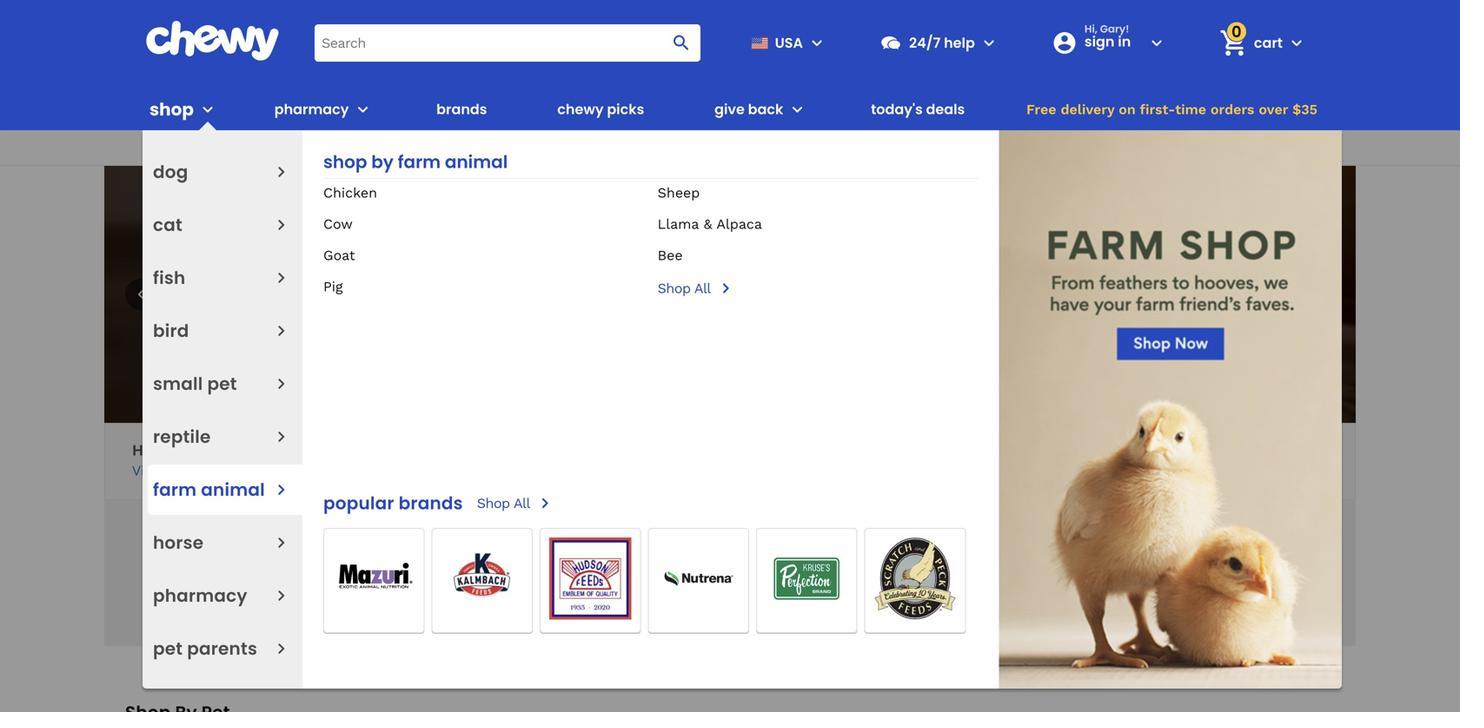 Task type: describe. For each thing, give the bounding box(es) containing it.
1 vertical spatial shop all link
[[477, 493, 555, 515]]

shop for shop
[[150, 97, 194, 122]]

llama & alpaca
[[658, 216, 762, 233]]

brands link
[[430, 89, 494, 130]]

24/7 help
[[909, 33, 975, 52]]

0 horizontal spatial pharmacy link
[[153, 577, 247, 615]]

free delivery on first-time orders over $35 button
[[1021, 89, 1323, 130]]

today's
[[871, 100, 923, 119]]

chewy picks
[[557, 100, 644, 119]]

1 horizontal spatial pharmacy link
[[267, 89, 349, 130]]

bee
[[658, 247, 683, 264]]

0 vertical spatial shop all link
[[658, 278, 978, 299]]

pig
[[323, 279, 343, 295]]

farm animal menu image
[[270, 479, 292, 501]]

fish menu image
[[270, 267, 292, 289]]

dog menu image
[[270, 161, 292, 183]]

cow link
[[323, 216, 353, 233]]

brands
[[436, 100, 487, 119]]

nutrena image
[[649, 529, 749, 629]]

cat link
[[153, 206, 183, 244]]

pig link
[[323, 279, 343, 295]]

small pet link
[[153, 365, 237, 403]]

horse
[[153, 531, 204, 555]]

24/7 help link
[[873, 22, 975, 64]]

pharmacy
[[1124, 442, 1198, 460]]

hi, for view pet profile
[[132, 442, 152, 460]]

time
[[1175, 101, 1206, 118]]

sign
[[1085, 32, 1115, 51]]

shop inside chewy pharmacy shop now
[[1070, 463, 1103, 480]]

submit search image
[[671, 32, 692, 53]]

shop by farm animal
[[323, 150, 508, 174]]

gary! for pet
[[156, 442, 195, 460]]

24/7
[[909, 33, 941, 52]]

items image
[[1218, 28, 1249, 58]]

pharmacy menu image for the left pharmacy link
[[270, 585, 292, 607]]

bird
[[153, 319, 189, 343]]

in
[[1118, 32, 1131, 51]]

pet parents
[[153, 637, 257, 661]]

help menu image
[[979, 32, 999, 53]]

brands
[[399, 492, 463, 516]]

small pet menu image
[[270, 373, 292, 395]]

orders
[[1211, 101, 1255, 118]]

first-
[[1140, 101, 1175, 118]]

all for top shop all link
[[694, 280, 711, 297]]

account menu image
[[1146, 32, 1167, 53]]

back
[[748, 100, 783, 119]]

small pet
[[153, 372, 237, 396]]

today's deals
[[871, 100, 965, 119]]

usa button
[[744, 22, 827, 64]]

Search text field
[[315, 24, 701, 61]]

give back link
[[708, 89, 783, 130]]

chewy support image
[[880, 32, 902, 54]]

bird menu image
[[270, 320, 292, 342]]

small
[[153, 372, 203, 396]]

popular
[[323, 492, 394, 516]]

pet parents link
[[153, 630, 257, 668]]

picks
[[607, 100, 644, 119]]

goat link
[[323, 247, 355, 264]]

free delivery on first-time orders over $35
[[1027, 101, 1318, 118]]

alpaca
[[717, 216, 762, 233]]

Product search field
[[315, 24, 701, 61]]

cat
[[153, 213, 183, 237]]

menu image for shop popup button
[[197, 99, 218, 120]]

sheep
[[658, 185, 700, 201]]

cat menu image
[[270, 214, 292, 236]]

mmp farm - kalmbach feeds image
[[432, 529, 532, 629]]

bird link
[[153, 312, 189, 350]]

hi, gary! view pet profile
[[132, 442, 235, 480]]

pet parents menu image
[[270, 638, 292, 660]]

shop for shop by farm animal
[[323, 150, 367, 174]]

farm animal
[[153, 478, 265, 502]]

give
[[715, 100, 745, 119]]

reptile link
[[153, 418, 211, 456]]

0
[[1232, 21, 1242, 43]]

1 horizontal spatial farm
[[398, 150, 441, 174]]

reptile menu image
[[270, 426, 292, 448]]



Task type: locate. For each thing, give the bounding box(es) containing it.
hi, inside hi, gary! sign in
[[1085, 22, 1098, 36]]

delivery
[[1061, 101, 1115, 118]]

chewy for chewy pharmacy shop now
[[1070, 442, 1120, 460]]

gary! for in
[[1100, 22, 1129, 36]]

hi, inside hi, gary! view pet profile
[[132, 442, 152, 460]]

pet
[[167, 463, 189, 480]]

1 vertical spatial farm
[[153, 478, 197, 502]]

1 vertical spatial all
[[514, 495, 530, 512]]

chewy home image
[[145, 21, 280, 61]]

pet right small
[[207, 372, 237, 396]]

hi, up the view
[[132, 442, 152, 460]]

shop all for top shop all link
[[658, 280, 711, 297]]

gary!
[[1100, 22, 1129, 36], [156, 442, 195, 460]]

llama
[[658, 216, 699, 233]]

0 vertical spatial shop all
[[658, 280, 711, 297]]

today's deals link
[[864, 89, 972, 130]]

all
[[694, 280, 711, 297], [514, 495, 530, 512]]

view
[[132, 463, 163, 480]]

shop up chicken
[[323, 150, 367, 174]]

on
[[1119, 101, 1136, 118]]

shop
[[150, 97, 194, 122], [323, 150, 367, 174]]

0 horizontal spatial all
[[514, 495, 530, 512]]

chewy for chewy picks
[[557, 100, 604, 119]]

mmp farm - hudson feeds image
[[541, 529, 640, 629]]

all down the &
[[694, 280, 711, 297]]

reptile
[[153, 425, 211, 449]]

0 vertical spatial pet
[[207, 372, 237, 396]]

farm animal link
[[153, 471, 265, 509]]

by
[[371, 150, 394, 174]]

mmp farm - scratch & peck image
[[866, 529, 965, 629]]

shop all right the brands
[[477, 495, 530, 512]]

0 vertical spatial pharmacy menu image
[[352, 99, 373, 120]]

horse menu image
[[270, 532, 292, 554]]

1 vertical spatial shop
[[323, 150, 367, 174]]

menu image right usa
[[807, 32, 827, 53]]

shop down bee
[[658, 280, 691, 297]]

chewy pharmacy shop now
[[1070, 442, 1198, 480]]

pharmacy link up pet parents
[[153, 577, 247, 615]]

hi, for sign in
[[1085, 22, 1098, 36]]

0 horizontal spatial hi,
[[132, 442, 152, 460]]

deals
[[926, 100, 965, 119]]

pharmacy menu image for rightmost pharmacy link
[[352, 99, 373, 120]]

0 horizontal spatial shop
[[150, 97, 194, 122]]

1 vertical spatial gary!
[[156, 442, 195, 460]]

1 vertical spatial hi,
[[132, 442, 152, 460]]

pharmacy up dog menu icon
[[274, 100, 349, 119]]

chewy up now
[[1070, 442, 1120, 460]]

all for the bottom shop all link
[[514, 495, 530, 512]]

parents
[[187, 637, 257, 661]]

shop all down bee
[[658, 280, 711, 297]]

cart
[[1254, 33, 1283, 52]]

0 vertical spatial shop
[[658, 280, 691, 297]]

help
[[944, 33, 975, 52]]

1 horizontal spatial pharmacy menu image
[[352, 99, 373, 120]]

chewy inside chewy pharmacy shop now
[[1070, 442, 1120, 460]]

1 horizontal spatial hi,
[[1085, 22, 1098, 36]]

pet left parents
[[153, 637, 183, 661]]

shop up dog
[[150, 97, 194, 122]]

0 horizontal spatial shop all link
[[477, 493, 555, 515]]

fish link
[[153, 259, 185, 297]]

shop left now
[[1070, 463, 1103, 480]]

over
[[1259, 101, 1288, 118]]

0 horizontal spatial menu image
[[197, 99, 218, 120]]

sheep link
[[658, 185, 700, 201]]

menu image inside shop popup button
[[197, 99, 218, 120]]

1 vertical spatial pharmacy menu image
[[270, 585, 292, 607]]

0 vertical spatial chewy
[[557, 100, 604, 119]]

1 horizontal spatial all
[[694, 280, 711, 297]]

horse link
[[153, 524, 204, 562]]

pharmacy menu image up pet parents menu image
[[270, 585, 292, 607]]

1 horizontal spatial chewy
[[1070, 442, 1120, 460]]

chewy left picks
[[557, 100, 604, 119]]

pharmacy menu image
[[352, 99, 373, 120], [270, 585, 292, 607]]

pharmacy
[[274, 100, 349, 119], [153, 584, 247, 608]]

llama & alpaca link
[[658, 216, 762, 233]]

0 horizontal spatial farm
[[153, 478, 197, 502]]

pet
[[207, 372, 237, 396], [153, 637, 183, 661]]

shop for the bottom shop all link
[[477, 495, 510, 512]]

0 vertical spatial pharmacy
[[274, 100, 349, 119]]

mmp farm - kruse's perfection image
[[757, 529, 857, 629]]

0 horizontal spatial pet
[[153, 637, 183, 661]]

1 vertical spatial menu image
[[197, 99, 218, 120]]

shop all link
[[658, 278, 978, 299], [477, 493, 555, 515]]

0 vertical spatial hi,
[[1085, 22, 1098, 36]]

farm
[[398, 150, 441, 174], [153, 478, 197, 502]]

shop by farm animal link
[[323, 150, 978, 179]]

pharmacy link
[[267, 89, 349, 130], [153, 577, 247, 615]]

popular brands
[[323, 492, 463, 516]]

new customer offer. free $20 egift card with $49+ order* shop now. image
[[104, 166, 1356, 423]]

menu image inside the 'usa' popup button
[[807, 32, 827, 53]]

pharmacy link up dog menu icon
[[267, 89, 349, 130]]

hi, gary! sign in
[[1085, 22, 1131, 51]]

0 horizontal spatial chewy
[[557, 100, 604, 119]]

menu image
[[807, 32, 827, 53], [197, 99, 218, 120]]

shop button
[[150, 89, 218, 130]]

0 horizontal spatial shop all
[[477, 495, 530, 512]]

bee link
[[658, 247, 683, 264]]

0 vertical spatial farm
[[398, 150, 441, 174]]

cart menu image
[[1286, 32, 1307, 53]]

dog
[[153, 160, 188, 184]]

animal down brands link
[[445, 150, 508, 174]]

chicken link
[[323, 185, 377, 201]]

1 horizontal spatial shop all
[[658, 280, 711, 297]]

menu image down the chewy home "image"
[[197, 99, 218, 120]]

40% off your first autoship order of fresh nom nom food* shop now. image
[[104, 501, 1356, 647]]

0 vertical spatial all
[[694, 280, 711, 297]]

0 vertical spatial pharmacy link
[[267, 89, 349, 130]]

give back menu image
[[787, 99, 808, 120]]

chewy inside "link"
[[557, 100, 604, 119]]

0 vertical spatial shop
[[150, 97, 194, 122]]

$35
[[1293, 101, 1318, 118]]

all up the mmp farm - kalmbach feeds image
[[514, 495, 530, 512]]

0 horizontal spatial gary!
[[156, 442, 195, 460]]

chicken
[[323, 185, 377, 201]]

0 vertical spatial animal
[[445, 150, 508, 174]]

give back
[[715, 100, 783, 119]]

0 horizontal spatial pharmacy menu image
[[270, 585, 292, 607]]

gary! inside hi, gary! sign in
[[1100, 22, 1129, 36]]

1 horizontal spatial shop
[[658, 280, 691, 297]]

pharmacy menu image up by
[[352, 99, 373, 120]]

1 horizontal spatial shop
[[323, 150, 367, 174]]

0 horizontal spatial animal
[[201, 478, 265, 502]]

goat
[[323, 247, 355, 264]]

cow
[[323, 216, 353, 233]]

1 vertical spatial shop all
[[477, 495, 530, 512]]

menu image for the 'usa' popup button
[[807, 32, 827, 53]]

0 horizontal spatial shop
[[477, 495, 510, 512]]

gary! inside hi, gary! view pet profile
[[156, 442, 195, 460]]

profile
[[193, 463, 235, 480]]

pharmacy up pet parents
[[153, 584, 247, 608]]

shop all for the bottom shop all link
[[477, 495, 530, 512]]

shop right the brands
[[477, 495, 510, 512]]

2 vertical spatial shop
[[477, 495, 510, 512]]

gary! left account menu icon
[[1100, 22, 1129, 36]]

chewy picks link
[[550, 89, 651, 130]]

1 horizontal spatial gary!
[[1100, 22, 1129, 36]]

1 horizontal spatial shop all link
[[658, 278, 978, 299]]

fish
[[153, 266, 185, 290]]

hi, left in
[[1085, 22, 1098, 36]]

1 vertical spatial animal
[[201, 478, 265, 502]]

chewy
[[557, 100, 604, 119], [1070, 442, 1120, 460]]

shop
[[658, 280, 691, 297], [1070, 463, 1103, 480], [477, 495, 510, 512]]

shop for top shop all link
[[658, 280, 691, 297]]

hi,
[[1085, 22, 1098, 36], [132, 442, 152, 460]]

1 horizontal spatial menu image
[[807, 32, 827, 53]]

&
[[704, 216, 712, 233]]

now
[[1108, 463, 1137, 480]]

animal
[[445, 150, 508, 174], [201, 478, 265, 502]]

animal left farm animal menu image
[[201, 478, 265, 502]]

shop inside popup button
[[150, 97, 194, 122]]

1 vertical spatial pharmacy
[[153, 584, 247, 608]]

0 vertical spatial gary!
[[1100, 22, 1129, 36]]

mmp farm - mazuri image
[[324, 529, 424, 629]]

0 vertical spatial menu image
[[807, 32, 827, 53]]

dog link
[[153, 153, 188, 191]]

0 horizontal spatial pharmacy
[[153, 584, 247, 608]]

site banner
[[0, 0, 1460, 689]]

shop all
[[658, 280, 711, 297], [477, 495, 530, 512]]

2 horizontal spatial shop
[[1070, 463, 1103, 480]]

usa
[[775, 33, 803, 52]]

1 horizontal spatial pharmacy
[[274, 100, 349, 119]]

gary! up "pet"
[[156, 442, 195, 460]]

1 vertical spatial shop
[[1070, 463, 1103, 480]]

1 horizontal spatial animal
[[445, 150, 508, 174]]

1 vertical spatial pharmacy link
[[153, 577, 247, 615]]

1 horizontal spatial pet
[[207, 372, 237, 396]]

1 vertical spatial pet
[[153, 637, 183, 661]]

free
[[1027, 101, 1057, 118]]

1 vertical spatial chewy
[[1070, 442, 1120, 460]]



Task type: vqa. For each thing, say whether or not it's contained in the screenshot.
USA dropdown button
yes



